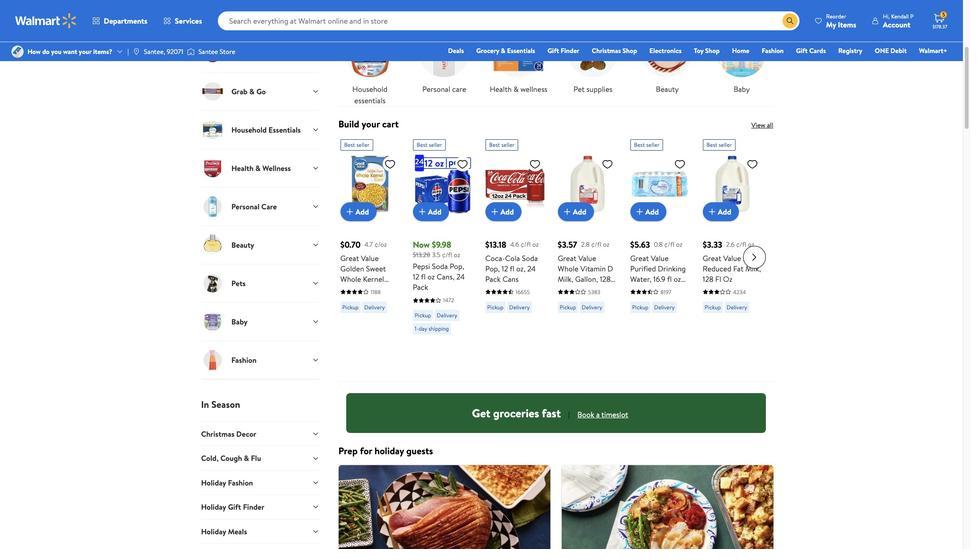 Task type: locate. For each thing, give the bounding box(es) containing it.
delivery for now $9.98
[[437, 312, 458, 320]]

0 vertical spatial finder
[[561, 46, 580, 55]]

great inside the $3.33 2.6 ¢/fl oz great value 2% reduced fat milk, 128 fl oz
[[703, 253, 722, 264]]

pickup up the day
[[415, 312, 431, 320]]

finder up holiday meals dropdown button
[[243, 502, 265, 513]]

$3.57
[[558, 239, 578, 251]]

pack left cans
[[486, 274, 501, 284]]

0 horizontal spatial add to cart image
[[344, 206, 356, 218]]

1 horizontal spatial health
[[490, 84, 512, 94]]

household inside list
[[353, 84, 388, 94]]

2 add button from the left
[[413, 202, 449, 221]]

add to cart image up $0.70
[[344, 206, 356, 218]]

registry
[[839, 46, 863, 55]]

0 horizontal spatial personal
[[232, 201, 260, 212]]

add up 4.6
[[501, 207, 514, 217]]

gift left "pet supplies" link
[[548, 46, 560, 55]]

0 vertical spatial list
[[333, 13, 780, 106]]

pop, inside $13.18 4.6 ¢/fl oz coca-cola soda pop, 12 fl oz, 24 pack cans
[[486, 264, 500, 274]]

add button up $5.63
[[631, 202, 667, 221]]

great down $3.57
[[558, 253, 577, 264]]

add button up now
[[413, 202, 449, 221]]

household for household essentials
[[232, 125, 267, 135]]

holiday fashion button
[[201, 471, 320, 495]]

add to favorites list, great value golden sweet whole kernel corn, canned corn, 15 oz can image
[[385, 158, 396, 170]]

grab & go
[[232, 86, 266, 97]]

2 seller from the left
[[429, 141, 442, 149]]

2 list item from the left
[[556, 465, 780, 549]]

5
[[943, 11, 946, 19]]

christmas up cold,
[[201, 429, 235, 439]]

essentials
[[362, 0, 402, 13], [355, 95, 386, 106]]

fashion up holiday gift finder
[[228, 478, 253, 488]]

do
[[42, 47, 50, 56]]

hi, kendall p account
[[884, 12, 914, 30]]

oz up 2%
[[749, 240, 755, 249]]

fast
[[542, 405, 561, 421]]

cold, cough & flu
[[201, 453, 261, 464]]

add for now
[[428, 207, 442, 217]]

1 horizontal spatial baby
[[734, 84, 750, 94]]

meals
[[228, 526, 247, 537]]

add to cart image up now
[[417, 206, 428, 218]]

0 horizontal spatial beauty
[[232, 240, 254, 250]]

value inside $3.57 2.8 ¢/fl oz great value whole vitamin d milk, gallon, 128 fl oz
[[579, 253, 597, 264]]

 image
[[133, 48, 140, 55]]

shop for christmas shop
[[623, 46, 638, 55]]

1 vertical spatial list
[[333, 465, 780, 549]]

¢/fl right 4.6
[[521, 240, 531, 249]]

cold, cough & flu button
[[201, 446, 320, 471]]

oz
[[533, 240, 539, 249], [603, 240, 610, 249], [677, 240, 683, 249], [749, 240, 755, 249], [454, 250, 461, 260], [428, 272, 435, 282], [674, 274, 682, 284], [565, 284, 572, 295], [369, 295, 377, 305]]

add to cart image for $3.33
[[707, 206, 718, 218]]

holiday left meals
[[201, 526, 226, 537]]

holiday
[[201, 478, 226, 488], [201, 502, 226, 513], [201, 526, 226, 537]]

1 horizontal spatial add to cart image
[[489, 206, 501, 218]]

0 horizontal spatial christmas
[[201, 429, 235, 439]]

electronics
[[650, 46, 682, 55]]

0 horizontal spatial |
[[128, 47, 129, 56]]

whole down $3.57
[[558, 264, 579, 274]]

milk, for $3.33
[[746, 264, 762, 274]]

0 horizontal spatial household
[[232, 125, 267, 135]]

2 horizontal spatial shop
[[706, 46, 720, 55]]

add to cart image up $3.57
[[562, 206, 573, 218]]

1 vertical spatial personal
[[232, 201, 260, 212]]

reorder
[[827, 12, 847, 20]]

great inside '$5.63 0.8 ¢/fl oz great value purified drinking water, 16.9 fl oz bottles, 40 count'
[[631, 253, 649, 264]]

product group containing $13.18
[[486, 136, 545, 378]]

6 add button from the left
[[703, 202, 740, 221]]

finder up pet
[[561, 46, 580, 55]]

beauty inside list
[[656, 84, 679, 94]]

great value purified drinking water, 16.9 fl oz bottles, 40 count image
[[631, 155, 690, 214]]

deals link
[[444, 46, 469, 56]]

personal inside 'dropdown button'
[[232, 201, 260, 212]]

value down 2.6
[[724, 253, 742, 264]]

view all link
[[752, 120, 774, 130]]

christmas inside christmas shop link
[[592, 46, 621, 55]]

2 horizontal spatial gift
[[797, 46, 808, 55]]

product group containing $5.63
[[631, 136, 690, 378]]

gift left cards at the right top of page
[[797, 46, 808, 55]]

gift inside dropdown button
[[228, 502, 241, 513]]

fl left gallon,
[[558, 284, 563, 295]]

1 horizontal spatial your
[[362, 118, 380, 130]]

0 horizontal spatial  image
[[11, 46, 24, 58]]

seller for now
[[429, 141, 442, 149]]

¢/fl right 2.8
[[592, 240, 602, 249]]

 image for how do you want your items?
[[11, 46, 24, 58]]

my
[[827, 19, 837, 30]]

season
[[211, 398, 240, 411]]

5 add from the left
[[646, 207, 659, 217]]

128 left fl
[[703, 274, 714, 284]]

add button up $0.70
[[341, 202, 377, 221]]

add up the 4.7
[[356, 207, 369, 217]]

4 add to cart image from the left
[[707, 206, 718, 218]]

2 vertical spatial holiday
[[201, 526, 226, 537]]

health for health & wellness
[[490, 84, 512, 94]]

0 horizontal spatial health
[[232, 163, 254, 173]]

2 list from the top
[[333, 465, 780, 549]]

0 horizontal spatial essentials
[[269, 125, 301, 135]]

1 vertical spatial health
[[232, 163, 254, 173]]

seller up great value 2% reduced fat milk, 128 fl oz image at the top
[[719, 141, 733, 149]]

pickup down bottles, in the right of the page
[[633, 303, 649, 311]]

0 vertical spatial christmas
[[592, 46, 621, 55]]

add up 0.8 on the right of the page
[[646, 207, 659, 217]]

delivery down 1188
[[365, 303, 385, 311]]

fl inside $3.57 2.8 ¢/fl oz great value whole vitamin d milk, gallon, 128 fl oz
[[558, 284, 563, 295]]

get
[[472, 405, 491, 421]]

household
[[353, 84, 388, 94], [232, 125, 267, 135]]

24 inside $13.18 4.6 ¢/fl oz coca-cola soda pop, 12 fl oz, 24 pack cans
[[528, 264, 536, 274]]

pickup
[[342, 303, 359, 311], [488, 303, 504, 311], [560, 303, 576, 311], [633, 303, 649, 311], [705, 303, 722, 311], [415, 312, 431, 320]]

oz left cans,
[[428, 272, 435, 282]]

3 product group from the left
[[486, 136, 545, 378]]

3 add button from the left
[[486, 202, 522, 221]]

3 best from the left
[[489, 141, 500, 149]]

add to cart image up $5.63
[[634, 206, 646, 218]]

beauty down electronics
[[656, 84, 679, 94]]

one
[[875, 46, 890, 55]]

1 best from the left
[[344, 141, 355, 149]]

5 best seller from the left
[[707, 141, 733, 149]]

whole inside $3.57 2.8 ¢/fl oz great value whole vitamin d milk, gallon, 128 fl oz
[[558, 264, 579, 274]]

best up pepsi soda pop, 12 fl oz cans, 24 pack image
[[417, 141, 428, 149]]

4 product group from the left
[[558, 136, 617, 378]]

d
[[608, 264, 614, 274]]

best up great value purified drinking water, 16.9 fl oz bottles, 40 count image
[[634, 141, 645, 149]]

list
[[333, 13, 780, 106], [333, 465, 780, 549]]

bottles,
[[631, 284, 656, 295]]

0 vertical spatial health
[[490, 84, 512, 94]]

1 vertical spatial household
[[232, 125, 267, 135]]

beauty link
[[636, 20, 699, 95]]

4 best seller from the left
[[634, 141, 660, 149]]

40
[[658, 284, 667, 295]]

1 add from the left
[[356, 207, 369, 217]]

pepsi
[[413, 261, 430, 272]]

1 horizontal spatial christmas
[[592, 46, 621, 55]]

add for $0.70
[[356, 207, 369, 217]]

& inside health & wellness dropdown button
[[256, 163, 261, 173]]

1 vertical spatial beauty
[[232, 240, 254, 250]]

fashion right home
[[762, 46, 784, 55]]

delivery
[[365, 303, 385, 311], [510, 303, 530, 311], [582, 303, 603, 311], [655, 303, 675, 311], [727, 303, 748, 311], [437, 312, 458, 320]]

1 vertical spatial finder
[[243, 502, 265, 513]]

0 horizontal spatial soda
[[432, 261, 448, 272]]

delivery for $5.63
[[655, 303, 675, 311]]

2 holiday from the top
[[201, 502, 226, 513]]

¢/fl right 3.5
[[442, 250, 453, 260]]

beauty inside dropdown button
[[232, 240, 254, 250]]

add to cart image up $3.33
[[707, 206, 718, 218]]

4 add button from the left
[[558, 202, 594, 221]]

great
[[341, 253, 359, 264], [558, 253, 577, 264], [631, 253, 649, 264], [703, 253, 722, 264]]

best seller up great value purified drinking water, 16.9 fl oz bottles, 40 count image
[[634, 141, 660, 149]]

fashion
[[762, 46, 784, 55], [232, 355, 257, 365], [228, 478, 253, 488]]

| right items?
[[128, 47, 129, 56]]

1 128 from the left
[[600, 274, 611, 284]]

kernel
[[363, 274, 384, 284]]

128 inside $3.57 2.8 ¢/fl oz great value whole vitamin d milk, gallon, 128 fl oz
[[600, 274, 611, 284]]

add to cart image
[[344, 206, 356, 218], [489, 206, 501, 218]]

0 vertical spatial personal
[[423, 84, 451, 94]]

pickup down fl
[[705, 303, 722, 311]]

milk, inside the $3.33 2.6 ¢/fl oz great value 2% reduced fat milk, 128 fl oz
[[746, 264, 762, 274]]

household inside dropdown button
[[232, 125, 267, 135]]

soda inside $13.18 4.6 ¢/fl oz coca-cola soda pop, 12 fl oz, 24 pack cans
[[522, 253, 538, 264]]

personal inside list
[[423, 84, 451, 94]]

pack inside $13.18 4.6 ¢/fl oz coca-cola soda pop, 12 fl oz, 24 pack cans
[[486, 274, 501, 284]]

¢/fl
[[521, 240, 531, 249], [592, 240, 602, 249], [665, 240, 675, 249], [737, 240, 747, 249], [442, 250, 453, 260]]

3 value from the left
[[651, 253, 669, 264]]

great value 2% reduced fat milk, 128 fl oz image
[[703, 155, 762, 214]]

0 horizontal spatial finder
[[243, 502, 265, 513]]

1 horizontal spatial 128
[[703, 274, 714, 284]]

3 great from the left
[[631, 253, 649, 264]]

christmas shop link
[[588, 46, 642, 56]]

essentials for household essentials
[[355, 95, 386, 106]]

1 add button from the left
[[341, 202, 377, 221]]

essentials inside household essentials
[[355, 95, 386, 106]]

oz right 16.9
[[674, 274, 682, 284]]

delivery down 16655
[[510, 303, 530, 311]]

your left cart
[[362, 118, 380, 130]]

0 vertical spatial baby
[[734, 84, 750, 94]]

add button for $13.18
[[486, 202, 522, 221]]

personal care link
[[413, 20, 476, 95]]

delivery for $3.33
[[727, 303, 748, 311]]

christmas for christmas decor
[[201, 429, 235, 439]]

gift for gift cards
[[797, 46, 808, 55]]

holiday up holiday meals
[[201, 502, 226, 513]]

1 add to cart image from the left
[[344, 206, 356, 218]]

grab & go button
[[201, 72, 320, 110]]

1 list from the top
[[333, 13, 780, 106]]

1 horizontal spatial milk,
[[746, 264, 762, 274]]

12 down $13.28
[[413, 272, 420, 282]]

add button up $13.18
[[486, 202, 522, 221]]

list containing household essentials
[[333, 13, 780, 106]]

¢/fl for $13.18
[[521, 240, 531, 249]]

0 horizontal spatial 24
[[457, 272, 465, 282]]

1 horizontal spatial household
[[353, 84, 388, 94]]

$5.63
[[631, 239, 651, 251]]

0 horizontal spatial gift
[[228, 502, 241, 513]]

baby down home link
[[734, 84, 750, 94]]

whole left 'kernel'
[[341, 274, 361, 284]]

oz right 4.6
[[533, 240, 539, 249]]

1 horizontal spatial whole
[[558, 264, 579, 274]]

& inside grab & go dropdown button
[[250, 86, 255, 97]]

soda down 3.5
[[432, 261, 448, 272]]

& inside grocery & essentials link
[[501, 46, 506, 55]]

value down the 4.7
[[361, 253, 379, 264]]

best for $3.33
[[707, 141, 718, 149]]

soda inside now $9.98 $13.28 3.5 ¢/fl oz pepsi soda pop, 12 fl oz cans, 24 pack
[[432, 261, 448, 272]]

delivery for $0.70
[[365, 303, 385, 311]]

debit
[[891, 46, 907, 55]]

4 best from the left
[[634, 141, 645, 149]]

0 horizontal spatial 12
[[413, 272, 420, 282]]

0 vertical spatial essentials
[[362, 0, 402, 13]]

1 add to cart image from the left
[[417, 206, 428, 218]]

0 horizontal spatial baby
[[232, 317, 248, 327]]

add to cart image for $0.70
[[344, 206, 356, 218]]

product group
[[341, 136, 400, 378], [413, 136, 472, 378], [486, 136, 545, 378], [558, 136, 617, 378], [631, 136, 690, 378], [703, 136, 762, 378]]

¢/fl inside $3.57 2.8 ¢/fl oz great value whole vitamin d milk, gallon, 128 fl oz
[[592, 240, 602, 249]]

2.8
[[581, 240, 590, 249]]

pickup for $3.33
[[705, 303, 722, 311]]

2 corn, from the top
[[341, 295, 359, 305]]

holiday for holiday meals
[[201, 526, 226, 537]]

great for $5.63
[[631, 253, 649, 264]]

0 vertical spatial essentials
[[507, 46, 536, 55]]

0 vertical spatial |
[[128, 47, 129, 56]]

product group containing $0.70
[[341, 136, 400, 378]]

holiday down cold,
[[201, 478, 226, 488]]

vitamin
[[581, 264, 606, 274]]

2 add from the left
[[428, 207, 442, 217]]

1 horizontal spatial 24
[[528, 264, 536, 274]]

2 best seller from the left
[[417, 141, 442, 149]]

best seller for $3.33
[[707, 141, 733, 149]]

milk,
[[746, 264, 762, 274], [558, 274, 574, 284]]

6 product group from the left
[[703, 136, 762, 378]]

delivery down 8197 at right bottom
[[655, 303, 675, 311]]

2 value from the left
[[579, 253, 597, 264]]

4.7
[[365, 240, 373, 249]]

add to cart image up $13.18
[[489, 206, 501, 218]]

& for wellness
[[256, 163, 261, 173]]

pickup down cans
[[488, 303, 504, 311]]

24 right 'oz,'
[[528, 264, 536, 274]]

24 right cans,
[[457, 272, 465, 282]]

value down 0.8 on the right of the page
[[651, 253, 669, 264]]

Walmart Site-Wide search field
[[218, 11, 800, 30]]

2 best from the left
[[417, 141, 428, 149]]

milk, right fat
[[746, 264, 762, 274]]

value inside '$5.63 0.8 ¢/fl oz great value purified drinking water, 16.9 fl oz bottles, 40 count'
[[651, 253, 669, 264]]

delivery for $13.18
[[510, 303, 530, 311]]

walmart+ link
[[916, 46, 952, 56]]

add up 2.8
[[573, 207, 587, 217]]

0 horizontal spatial whole
[[341, 274, 361, 284]]

¢/fl inside the $3.33 2.6 ¢/fl oz great value 2% reduced fat milk, 128 fl oz
[[737, 240, 747, 249]]

0 horizontal spatial 128
[[600, 274, 611, 284]]

3 best seller from the left
[[489, 141, 515, 149]]

toy shop
[[694, 46, 720, 55]]

1 best seller from the left
[[344, 141, 370, 149]]

fl left 'oz,'
[[510, 264, 515, 274]]

92071
[[167, 47, 183, 56]]

christmas decor
[[201, 429, 257, 439]]

personal care
[[423, 84, 467, 94]]

essentials down search 'search field'
[[507, 46, 536, 55]]

wellness
[[521, 84, 548, 94]]

book a timeslot
[[578, 410, 629, 420]]

1 vertical spatial holiday
[[201, 502, 226, 513]]

christmas up supplies
[[592, 46, 621, 55]]

seller down build your cart
[[357, 141, 370, 149]]

& for wellness
[[514, 84, 519, 94]]

1 vertical spatial |
[[569, 410, 570, 420]]

|
[[128, 47, 129, 56], [569, 410, 570, 420]]

1 horizontal spatial beauty
[[656, 84, 679, 94]]

add for $3.33
[[718, 207, 732, 217]]

want
[[63, 47, 77, 56]]

reorder my items
[[827, 12, 857, 30]]

delivery down 4234
[[727, 303, 748, 311]]

all
[[768, 120, 774, 130]]

3 holiday from the top
[[201, 526, 226, 537]]

1 horizontal spatial essentials
[[507, 46, 536, 55]]

1 horizontal spatial pop,
[[486, 264, 500, 274]]

¢/fl right 2.6
[[737, 240, 747, 249]]

seller for $5.63
[[647, 141, 660, 149]]

0 horizontal spatial your
[[79, 47, 92, 56]]

¢/fl inside $13.18 4.6 ¢/fl oz coca-cola soda pop, 12 fl oz, 24 pack cans
[[521, 240, 531, 249]]

best seller for $13.18
[[489, 141, 515, 149]]

0 horizontal spatial pop,
[[450, 261, 465, 272]]

baby for the baby 'link'
[[734, 84, 750, 94]]

add button up 2.6
[[703, 202, 740, 221]]

& inside the health & wellness link
[[514, 84, 519, 94]]

1 horizontal spatial  image
[[187, 47, 195, 56]]

add button for now
[[413, 202, 449, 221]]

flu
[[251, 453, 261, 464]]

1 horizontal spatial pack
[[486, 274, 501, 284]]

beauty up pets
[[232, 240, 254, 250]]

add to cart image for $13.18
[[489, 206, 501, 218]]

health inside dropdown button
[[232, 163, 254, 173]]

pop,
[[450, 261, 465, 272], [486, 264, 500, 274]]

1 vertical spatial baby
[[232, 317, 248, 327]]

add up the $9.98
[[428, 207, 442, 217]]

5 best from the left
[[707, 141, 718, 149]]

value inside the $3.33 2.6 ¢/fl oz great value 2% reduced fat milk, 128 fl oz
[[724, 253, 742, 264]]

3 add to cart image from the left
[[634, 206, 646, 218]]

12
[[502, 264, 509, 274], [413, 272, 420, 282]]

milk, left gallon,
[[558, 274, 574, 284]]

1 horizontal spatial gift
[[548, 46, 560, 55]]

2 product group from the left
[[413, 136, 472, 378]]

1 horizontal spatial personal
[[423, 84, 451, 94]]

christmas inside christmas decor dropdown button
[[201, 429, 235, 439]]

fl down $13.28
[[421, 272, 426, 282]]

departments
[[104, 16, 147, 26]]

1 seller from the left
[[357, 141, 370, 149]]

0 horizontal spatial shop
[[339, 0, 360, 13]]

¢/fl inside '$5.63 0.8 ¢/fl oz great value purified drinking water, 16.9 fl oz bottles, 40 count'
[[665, 240, 675, 249]]

24 inside now $9.98 $13.28 3.5 ¢/fl oz pepsi soda pop, 12 fl oz cans, 24 pack
[[457, 272, 465, 282]]

household up build your cart
[[353, 84, 388, 94]]

1 vertical spatial essentials
[[269, 125, 301, 135]]

6 add from the left
[[718, 207, 732, 217]]

soda right cola
[[522, 253, 538, 264]]

1 horizontal spatial shop
[[623, 46, 638, 55]]

in
[[201, 398, 209, 411]]

$13.18
[[486, 239, 507, 251]]

seller up great value purified drinking water, 16.9 fl oz bottles, 40 count image
[[647, 141, 660, 149]]

your right want
[[79, 47, 92, 56]]

pop, left cans
[[486, 264, 500, 274]]

5 add button from the left
[[631, 202, 667, 221]]

pack down the "pepsi" on the top of the page
[[413, 282, 429, 293]]

0 vertical spatial household
[[353, 84, 388, 94]]

2 great from the left
[[558, 253, 577, 264]]

4 value from the left
[[724, 253, 742, 264]]

3 add from the left
[[501, 207, 514, 217]]

pop, down the $9.98
[[450, 261, 465, 272]]

delivery down '1472' on the bottom of the page
[[437, 312, 458, 320]]

0 vertical spatial your
[[79, 47, 92, 56]]

gift finder link
[[544, 46, 584, 56]]

fl right 16.9
[[668, 274, 672, 284]]

best seller for $5.63
[[634, 141, 660, 149]]

best seller up coca-cola soda pop, 12 fl oz, 24 pack cans image
[[489, 141, 515, 149]]

1 product group from the left
[[341, 136, 400, 378]]

1 horizontal spatial finder
[[561, 46, 580, 55]]

5 seller from the left
[[719, 141, 733, 149]]

best for $13.18
[[489, 141, 500, 149]]

p
[[911, 12, 914, 20]]

add button
[[341, 202, 377, 221], [413, 202, 449, 221], [486, 202, 522, 221], [558, 202, 594, 221], [631, 202, 667, 221], [703, 202, 740, 221]]

0 vertical spatial beauty
[[656, 84, 679, 94]]

0 vertical spatial holiday
[[201, 478, 226, 488]]

0 horizontal spatial milk,
[[558, 274, 574, 284]]

guests
[[407, 445, 433, 457]]

milk, inside $3.57 2.8 ¢/fl oz great value whole vitamin d milk, gallon, 128 fl oz
[[558, 274, 574, 284]]

electronics link
[[646, 46, 686, 56]]

seller up coca-cola soda pop, 12 fl oz, 24 pack cans image
[[502, 141, 515, 149]]

list item
[[333, 465, 556, 549], [556, 465, 780, 549]]

fashion down baby dropdown button
[[232, 355, 257, 365]]

value for $3.33
[[724, 253, 742, 264]]

3 seller from the left
[[502, 141, 515, 149]]

wellness
[[263, 163, 291, 173]]

pickup down gallon,
[[560, 303, 576, 311]]

¢/oz
[[375, 240, 387, 249]]

1 great from the left
[[341, 253, 359, 264]]

4 great from the left
[[703, 253, 722, 264]]

essentials up wellness
[[269, 125, 301, 135]]

health inside list
[[490, 84, 512, 94]]

best seller up pepsi soda pop, 12 fl oz cans, 24 pack image
[[417, 141, 442, 149]]

household down grab & go
[[232, 125, 267, 135]]

1 vertical spatial essentials
[[355, 95, 386, 106]]

great down $0.70
[[341, 253, 359, 264]]

pepsi soda pop, 12 fl oz cans, 24 pack image
[[413, 155, 472, 214]]

1 holiday from the top
[[201, 478, 226, 488]]

add to cart image
[[417, 206, 428, 218], [562, 206, 573, 218], [634, 206, 646, 218], [707, 206, 718, 218]]

fl
[[510, 264, 515, 274], [421, 272, 426, 282], [668, 274, 672, 284], [558, 284, 563, 295]]

pack inside now $9.98 $13.28 3.5 ¢/fl oz pepsi soda pop, 12 fl oz cans, 24 pack
[[413, 282, 429, 293]]

add button for $3.33
[[703, 202, 740, 221]]

value inside $0.70 4.7 ¢/oz great value golden sweet whole kernel corn, canned corn, 15 oz can
[[361, 253, 379, 264]]

1 list item from the left
[[333, 465, 556, 549]]

0 horizontal spatial pack
[[413, 282, 429, 293]]

5 product group from the left
[[631, 136, 690, 378]]

 image left how
[[11, 46, 24, 58]]

2 128 from the left
[[703, 274, 714, 284]]

health for health & wellness
[[232, 163, 254, 173]]

baby inside baby dropdown button
[[232, 317, 248, 327]]

best up great value 2% reduced fat milk, 128 fl oz image at the top
[[707, 141, 718, 149]]

best seller down build on the top of page
[[344, 141, 370, 149]]

add button up 2.8
[[558, 202, 594, 221]]

holiday
[[375, 445, 404, 457]]

oz right 15
[[369, 295, 377, 305]]

1 vertical spatial christmas
[[201, 429, 235, 439]]

4 seller from the left
[[647, 141, 660, 149]]

baby
[[734, 84, 750, 94], [232, 317, 248, 327]]

baby inside 'link'
[[734, 84, 750, 94]]

care
[[452, 84, 467, 94]]

list for prep for holiday guests
[[333, 465, 780, 549]]

12 left 'oz,'
[[502, 264, 509, 274]]

great down $3.33
[[703, 253, 722, 264]]

pickup for $5.63
[[633, 303, 649, 311]]

pet supplies link
[[562, 20, 625, 95]]

4.6
[[511, 240, 519, 249]]

next slide for product carousel list image
[[744, 246, 766, 269]]

1 value from the left
[[361, 253, 379, 264]]

2 add to cart image from the left
[[489, 206, 501, 218]]

now $9.98 $13.28 3.5 ¢/fl oz pepsi soda pop, 12 fl oz cans, 24 pack
[[413, 239, 465, 293]]

¢/fl for $3.33
[[737, 240, 747, 249]]

¢/fl right 0.8 on the right of the page
[[665, 240, 675, 249]]

household essentials button
[[201, 110, 320, 149]]

gift finder
[[548, 46, 580, 55]]

great inside $3.57 2.8 ¢/fl oz great value whole vitamin d milk, gallon, 128 fl oz
[[558, 253, 577, 264]]

1 horizontal spatial soda
[[522, 253, 538, 264]]

¢/fl for $5.63
[[665, 240, 675, 249]]

1 horizontal spatial 12
[[502, 264, 509, 274]]

 image
[[11, 46, 24, 58], [187, 47, 195, 56]]



Task type: vqa. For each thing, say whether or not it's contained in the screenshot.


Task type: describe. For each thing, give the bounding box(es) containing it.
personal for personal care
[[423, 84, 451, 94]]

household essentials
[[232, 125, 301, 135]]

0.8
[[654, 240, 663, 249]]

add for $5.63
[[646, 207, 659, 217]]

finder inside holiday gift finder dropdown button
[[243, 502, 265, 513]]

product group containing $3.33
[[703, 136, 762, 378]]

santee store
[[199, 47, 235, 56]]

beverages image
[[201, 42, 224, 64]]

fl inside now $9.98 $13.28 3.5 ¢/fl oz pepsi soda pop, 12 fl oz cans, 24 pack
[[421, 272, 426, 282]]

grocery & essentials link
[[472, 46, 540, 56]]

1-
[[415, 325, 419, 333]]

12 inside now $9.98 $13.28 3.5 ¢/fl oz pepsi soda pop, 12 fl oz cans, 24 pack
[[413, 272, 420, 282]]

great for $3.57
[[558, 253, 577, 264]]

walmart image
[[15, 13, 77, 28]]

items
[[839, 19, 857, 30]]

departments button
[[84, 9, 156, 32]]

1-day shipping
[[415, 325, 449, 333]]

holiday meals
[[201, 526, 247, 537]]

best for $5.63
[[634, 141, 645, 149]]

for
[[360, 445, 373, 457]]

& for go
[[250, 86, 255, 97]]

household essentials link
[[339, 20, 402, 106]]

oz inside $13.18 4.6 ¢/fl oz coca-cola soda pop, 12 fl oz, 24 pack cans
[[533, 240, 539, 249]]

groceries
[[494, 405, 540, 421]]

oz
[[724, 274, 733, 284]]

fashion link
[[758, 46, 789, 56]]

personal for personal care
[[232, 201, 260, 212]]

pickup for $13.18
[[488, 303, 504, 311]]

toy shop link
[[690, 46, 725, 56]]

walmart+
[[920, 46, 948, 55]]

add to favorites list, great value 2% reduced fat milk, 128 fl oz image
[[747, 158, 759, 170]]

view
[[752, 120, 766, 130]]

add to favorites list, great value whole vitamin d milk, gallon, 128 fl oz image
[[602, 158, 614, 170]]

finder inside the gift finder link
[[561, 46, 580, 55]]

1 horizontal spatial |
[[569, 410, 570, 420]]

cola
[[505, 253, 520, 264]]

supplies
[[587, 84, 613, 94]]

great value whole vitamin d milk, gallon, 128 fl oz image
[[558, 155, 617, 214]]

milk, for $3.57
[[558, 274, 574, 284]]

pickup for $0.70
[[342, 303, 359, 311]]

services button
[[156, 9, 210, 32]]

oz inside the $3.33 2.6 ¢/fl oz great value 2% reduced fat milk, 128 fl oz
[[749, 240, 755, 249]]

add button for $0.70
[[341, 202, 377, 221]]

registry link
[[835, 46, 867, 56]]

fl inside $13.18 4.6 ¢/fl oz coca-cola soda pop, 12 fl oz, 24 pack cans
[[510, 264, 515, 274]]

christmas shop
[[592, 46, 638, 55]]

 image for santee store
[[187, 47, 195, 56]]

count
[[669, 284, 689, 295]]

cans
[[503, 274, 519, 284]]

santee, 92071
[[144, 47, 183, 56]]

santee,
[[144, 47, 165, 56]]

household essentials
[[353, 84, 388, 106]]

gift for gift finder
[[548, 46, 560, 55]]

& for essentials
[[501, 46, 506, 55]]

services
[[175, 16, 202, 26]]

fat
[[734, 264, 744, 274]]

best for now
[[417, 141, 428, 149]]

0 vertical spatial fashion
[[762, 46, 784, 55]]

$0.70 4.7 ¢/oz great value golden sweet whole kernel corn, canned corn, 15 oz can
[[341, 239, 391, 305]]

value for $5.63
[[651, 253, 669, 264]]

seller for $3.33
[[719, 141, 733, 149]]

1 vertical spatial your
[[362, 118, 380, 130]]

can
[[378, 295, 391, 305]]

oz right 2.8
[[603, 240, 610, 249]]

best seller for now
[[417, 141, 442, 149]]

15
[[361, 295, 367, 305]]

decor
[[236, 429, 257, 439]]

list for shop essentials
[[333, 13, 780, 106]]

prep
[[339, 445, 358, 457]]

$9.98
[[432, 239, 452, 251]]

build
[[339, 118, 360, 130]]

great for $3.33
[[703, 253, 722, 264]]

holiday gift finder
[[201, 502, 265, 513]]

& inside cold, cough & flu dropdown button
[[244, 453, 249, 464]]

baby for baby dropdown button
[[232, 317, 248, 327]]

best for $0.70
[[344, 141, 355, 149]]

pet
[[574, 84, 585, 94]]

2 add to cart image from the left
[[562, 206, 573, 218]]

christmas for christmas shop
[[592, 46, 621, 55]]

cold,
[[201, 453, 219, 464]]

add to cart image for now
[[417, 206, 428, 218]]

5383
[[589, 288, 601, 296]]

grocery & essentials
[[477, 46, 536, 55]]

book a timeslot link
[[578, 410, 629, 421]]

timeslot
[[602, 410, 629, 420]]

day
[[419, 325, 427, 333]]

items?
[[93, 47, 112, 56]]

¢/fl for $3.57
[[592, 240, 602, 249]]

essentials for shop essentials
[[362, 0, 402, 13]]

pets button
[[201, 264, 320, 302]]

2 vertical spatial fashion
[[228, 478, 253, 488]]

book
[[578, 410, 595, 420]]

hi,
[[884, 12, 890, 20]]

¢/fl inside now $9.98 $13.28 3.5 ¢/fl oz pepsi soda pop, 12 fl oz cans, 24 pack
[[442, 250, 453, 260]]

grab
[[232, 86, 248, 97]]

oz inside $0.70 4.7 ¢/oz great value golden sweet whole kernel corn, canned corn, 15 oz can
[[369, 295, 377, 305]]

product group containing $3.57
[[558, 136, 617, 378]]

value for $3.57
[[579, 253, 597, 264]]

baby link
[[711, 20, 774, 95]]

holiday fashion
[[201, 478, 253, 488]]

holiday for holiday fashion
[[201, 478, 226, 488]]

water,
[[631, 274, 652, 284]]

shop for toy shop
[[706, 46, 720, 55]]

add for $13.18
[[501, 207, 514, 217]]

best seller for $0.70
[[344, 141, 370, 149]]

gift cards
[[797, 46, 827, 55]]

essentials inside dropdown button
[[269, 125, 301, 135]]

seller for $0.70
[[357, 141, 370, 149]]

add to cart image for $5.63
[[634, 206, 646, 218]]

health & wellness button
[[201, 149, 320, 187]]

$3.33
[[703, 239, 723, 251]]

delivery down 5383
[[582, 303, 603, 311]]

great value golden sweet whole kernel corn, canned corn, 15 oz can image
[[341, 155, 400, 214]]

oz right the $9.98
[[454, 250, 461, 260]]

coca-cola soda pop, 12 fl oz, 24 pack cans image
[[486, 155, 545, 214]]

5 $178.37
[[933, 11, 948, 30]]

add to favorites list, coca-cola soda pop, 12 fl oz, 24 pack cans image
[[530, 158, 541, 170]]

12 inside $13.18 4.6 ¢/fl oz coca-cola soda pop, 12 fl oz, 24 pack cans
[[502, 264, 509, 274]]

add to favorites list, pepsi soda pop, 12 fl oz cans, 24 pack image
[[457, 158, 469, 170]]

great inside $0.70 4.7 ¢/oz great value golden sweet whole kernel corn, canned corn, 15 oz can
[[341, 253, 359, 264]]

add to favorites list, great value purified drinking water, 16.9 fl oz bottles, 40 count image
[[675, 158, 686, 170]]

household for household essentials
[[353, 84, 388, 94]]

1188
[[371, 288, 381, 296]]

$3.33 2.6 ¢/fl oz great value 2% reduced fat milk, 128 fl oz
[[703, 239, 762, 284]]

go
[[257, 86, 266, 97]]

1 corn, from the top
[[341, 284, 359, 295]]

1 vertical spatial fashion
[[232, 355, 257, 365]]

Search search field
[[218, 11, 800, 30]]

3.5
[[432, 250, 441, 260]]

seller for $13.18
[[502, 141, 515, 149]]

build your cart
[[339, 118, 399, 130]]

holiday for holiday gift finder
[[201, 502, 226, 513]]

16.9
[[654, 274, 666, 284]]

personal care button
[[201, 187, 320, 226]]

personal care
[[232, 201, 277, 212]]

gallon,
[[576, 274, 598, 284]]

pop, inside now $9.98 $13.28 3.5 ¢/fl oz pepsi soda pop, 12 fl oz cans, 24 pack
[[450, 261, 465, 272]]

gift cards link
[[792, 46, 831, 56]]

oz left gallon,
[[565, 284, 572, 295]]

cans,
[[437, 272, 455, 282]]

$3.57 2.8 ¢/fl oz great value whole vitamin d milk, gallon, 128 fl oz
[[558, 239, 614, 295]]

1472
[[443, 296, 455, 305]]

fl inside '$5.63 0.8 ¢/fl oz great value purified drinking water, 16.9 fl oz bottles, 40 count'
[[668, 274, 672, 284]]

oz right 0.8 on the right of the page
[[677, 240, 683, 249]]

view all
[[752, 120, 774, 130]]

2.6
[[727, 240, 735, 249]]

128 inside the $3.33 2.6 ¢/fl oz great value 2% reduced fat milk, 128 fl oz
[[703, 274, 714, 284]]

beauty for beauty link
[[656, 84, 679, 94]]

beauty for beauty dropdown button
[[232, 240, 254, 250]]

8197
[[661, 288, 672, 296]]

product group containing now $9.98
[[413, 136, 472, 378]]

pickup for now $9.98
[[415, 312, 431, 320]]

$0.70
[[341, 239, 361, 251]]

baby button
[[201, 302, 320, 341]]

whole inside $0.70 4.7 ¢/oz great value golden sweet whole kernel corn, canned corn, 15 oz can
[[341, 274, 361, 284]]

search icon image
[[787, 17, 794, 25]]

get groceries fast
[[472, 405, 561, 421]]

one debit
[[875, 46, 907, 55]]

add button for $5.63
[[631, 202, 667, 221]]

reduced
[[703, 264, 732, 274]]

4 add from the left
[[573, 207, 587, 217]]



